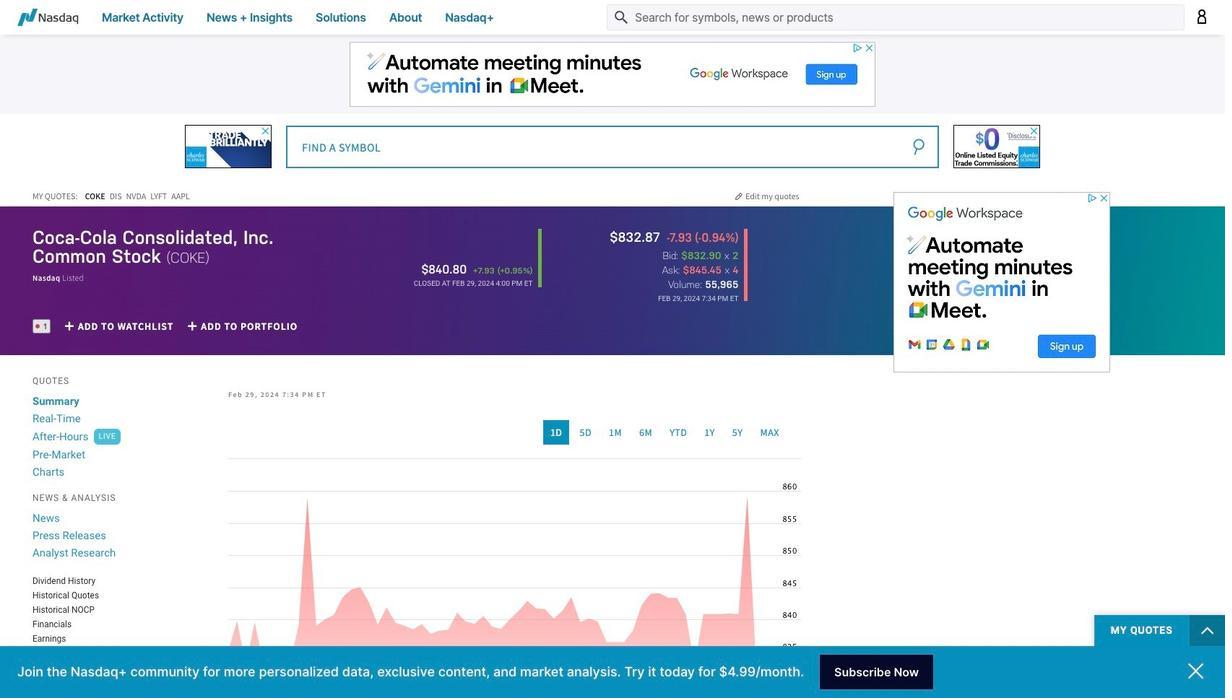 Task type: vqa. For each thing, say whether or not it's contained in the screenshot.
CLICK TO DISMISS THIS MESSAGE AND REMAIN ON NASDAQ.COM ICON
yes



Task type: locate. For each thing, give the bounding box(es) containing it.
homepage logo url - navigate back to the homepage image
[[17, 9, 79, 26]]

advertisement element
[[350, 42, 876, 107], [185, 125, 272, 168], [954, 125, 1040, 168], [894, 192, 1111, 373]]

primary navigation navigation
[[0, 0, 1225, 35]]

Find a Symbol text field
[[286, 126, 939, 168]]

None search field
[[286, 125, 939, 168]]



Task type: describe. For each thing, give the bounding box(es) containing it.
click to dismiss this message and remain on nasdaq.com image
[[1189, 664, 1204, 680]]

account login - click to log into your account image
[[1197, 9, 1208, 23]]

Search Button - Click to open the Search Overlay Modal Box text field
[[607, 4, 1185, 30]]

data as of element
[[658, 295, 739, 303]]



